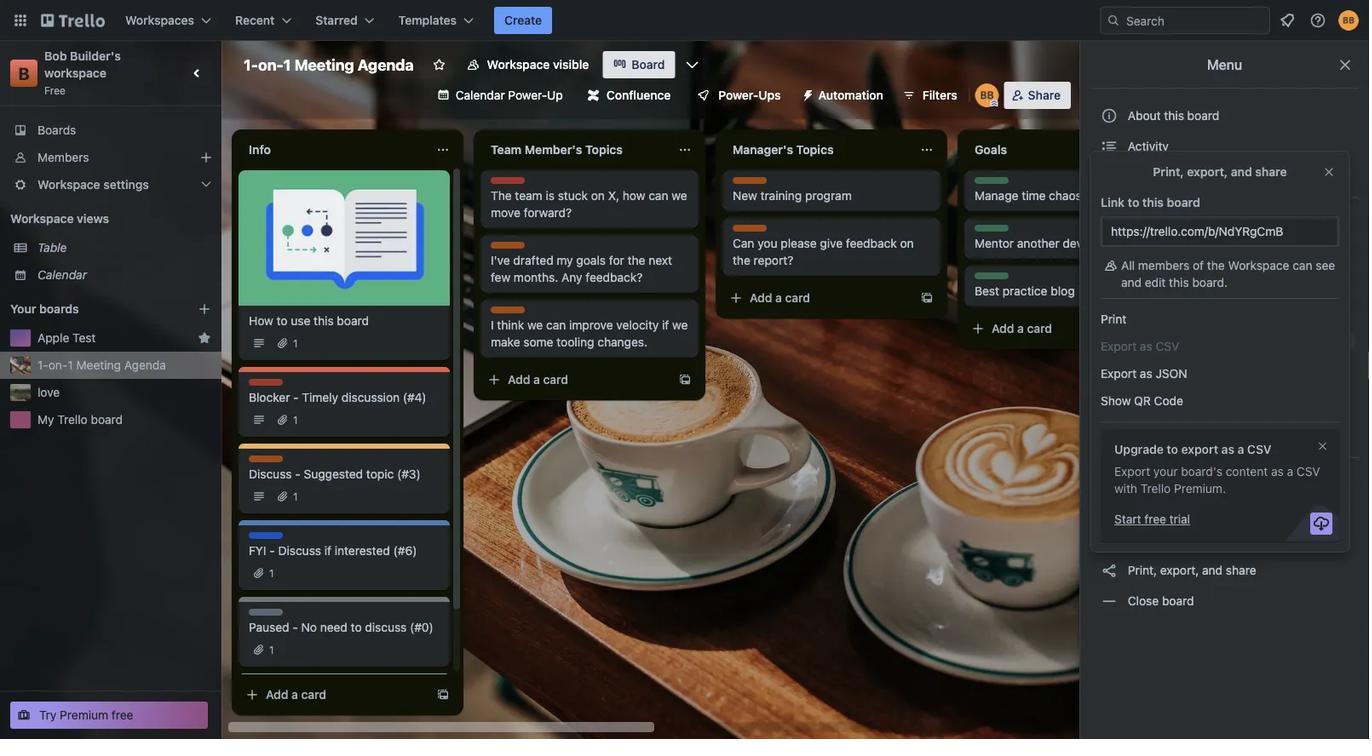 Task type: describe. For each thing, give the bounding box(es) containing it.
print, export, and share link
[[1091, 557, 1360, 585]]

goal for mentor
[[975, 226, 998, 238]]

Goals text field
[[965, 136, 1153, 164]]

your
[[10, 302, 36, 316]]

0 horizontal spatial csv
[[1248, 443, 1272, 457]]

workspace for workspace visible
[[487, 58, 550, 72]]

no
[[301, 621, 317, 635]]

add a card button for manager's topics
[[723, 285, 914, 312]]

next
[[649, 254, 673, 268]]

make template
[[1125, 427, 1210, 441]]

copy board link
[[1091, 496, 1360, 523]]

new training program link
[[733, 188, 931, 205]]

add for manager's topics
[[750, 291, 773, 305]]

discuss for discuss
[[249, 457, 288, 469]]

builder's
[[70, 49, 121, 63]]

1 down color: blue, title: "fyi" element
[[269, 568, 274, 580]]

we up the 'some'
[[528, 318, 543, 332]]

starred
[[316, 13, 358, 27]]

qr
[[1135, 394, 1152, 408]]

workspaces
[[125, 13, 194, 27]]

discuss inside fyi fyi - discuss if interested (#6)
[[278, 544, 321, 558]]

feedback?
[[586, 271, 643, 285]]

board down items
[[1167, 196, 1201, 210]]

0 vertical spatial export,
[[1188, 165, 1229, 179]]

customize views image
[[684, 56, 701, 73]]

blocker - timely discussion (#4) link
[[249, 390, 440, 407]]

open information menu image
[[1310, 12, 1327, 29]]

board up to-
[[1160, 503, 1192, 517]]

manage time chaos link
[[975, 188, 1173, 205]]

add a card for manager's topics
[[750, 291, 811, 305]]

upgrade for upgrade to export as a csv export your board's content as a csv with trello premium.
[[1115, 443, 1164, 457]]

labels
[[1125, 365, 1164, 379]]

color: red, title: "blocker" element for blocker - timely discussion (#4)
[[249, 379, 286, 392]]

your boards with 4 items element
[[10, 299, 172, 320]]

board down love link
[[91, 413, 123, 427]]

this member is an admin of this board. image
[[991, 100, 999, 107]]

with
[[1115, 482, 1138, 496]]

topics inside text field
[[586, 143, 623, 157]]

agenda inside 'link'
[[124, 358, 166, 373]]

(#0)
[[410, 621, 434, 635]]

tooling
[[557, 335, 595, 350]]

if inside discuss i think we can improve velocity if we make some tooling changes.
[[662, 318, 669, 332]]

automation button
[[795, 82, 894, 109]]

up
[[547, 88, 563, 102]]

try
[[39, 709, 57, 723]]

calendar link
[[38, 267, 211, 284]]

1- inside 'link'
[[38, 358, 48, 373]]

table
[[38, 241, 67, 255]]

add a card for info
[[266, 688, 327, 702]]

discuss for i've
[[491, 243, 530, 255]]

color: orange, title: "discuss" element for think
[[491, 307, 530, 320]]

all members of the workspace can see and edit this board. image
[[1105, 257, 1118, 274]]

can inside blocker the team is stuck on x, how can we move forward?
[[649, 189, 669, 203]]

automation inside "automation" button
[[819, 88, 884, 102]]

improve
[[570, 318, 613, 332]]

2 horizontal spatial as
[[1272, 465, 1284, 479]]

is
[[546, 189, 555, 203]]

premium.
[[1175, 482, 1227, 496]]

apple test link
[[38, 330, 191, 347]]

boards link
[[0, 117, 222, 144]]

Team Member's Topics text field
[[481, 136, 668, 164]]

board inside button
[[1188, 109, 1220, 123]]

new
[[733, 189, 758, 203]]

show qr code
[[1101, 394, 1184, 408]]

workspace
[[44, 66, 107, 80]]

card for team member's topics
[[543, 373, 569, 387]]

workspace visible button
[[457, 51, 600, 78]]

create from template… image
[[921, 292, 934, 305]]

templates button
[[388, 7, 484, 34]]

2 horizontal spatial power-
[[1128, 335, 1167, 349]]

i think we can improve velocity if we make some tooling changes. link
[[491, 317, 689, 351]]

how to use this board link
[[249, 313, 440, 330]]

power-ups button
[[685, 82, 792, 109]]

workspaces button
[[115, 7, 222, 34]]

all
[[1122, 259, 1136, 273]]

this inside about this board button
[[1165, 109, 1185, 123]]

1 inside 'link'
[[68, 358, 73, 373]]

1 horizontal spatial power-ups
[[1125, 335, 1193, 349]]

how
[[249, 314, 273, 328]]

all members of the workspace can see and edit this board.
[[1122, 259, 1336, 290]]

color: green, title: "goal" element for manage
[[975, 177, 1009, 190]]

card for info
[[301, 688, 327, 702]]

sm image inside "automation" button
[[795, 82, 819, 106]]

card for manager's topics
[[786, 291, 811, 305]]

archived items
[[1125, 170, 1210, 184]]

discuss for new
[[733, 178, 772, 190]]

0 vertical spatial print, export, and share
[[1154, 165, 1288, 179]]

0 vertical spatial share
[[1256, 165, 1288, 179]]

a up content
[[1238, 443, 1245, 457]]

color: orange, title: "discuss" element for you
[[733, 225, 772, 238]]

color: green, title: "goal" element for mentor
[[975, 225, 1009, 238]]

1 down blocker blocker - timely discussion (#4)
[[293, 414, 298, 426]]

meeting inside board name text field
[[295, 55, 354, 74]]

b link
[[10, 60, 38, 87]]

card down practice
[[1028, 322, 1053, 336]]

1 vertical spatial csv
[[1297, 465, 1321, 479]]

boards
[[39, 302, 79, 316]]

sm image for make template
[[1101, 425, 1118, 442]]

change background
[[1125, 243, 1240, 257]]

color: black, title: "paused" element
[[249, 609, 285, 622]]

color: orange, title: "discuss" element left suggested
[[249, 456, 288, 469]]

board's
[[1182, 465, 1223, 479]]

manager's
[[733, 143, 794, 157]]

blocker the team is stuck on x, how can we move forward?
[[491, 178, 688, 220]]

templates
[[399, 13, 457, 27]]

board right use
[[337, 314, 369, 328]]

Info text field
[[239, 136, 426, 164]]

workspace navigation collapse icon image
[[186, 61, 210, 85]]

months.
[[514, 271, 559, 285]]

switch to… image
[[12, 12, 29, 29]]

about this board
[[1128, 109, 1220, 123]]

x,
[[608, 189, 620, 203]]

a right content
[[1288, 465, 1294, 479]]

automation link
[[1091, 298, 1360, 325]]

calendar for calendar power-up
[[456, 88, 505, 102]]

1 horizontal spatial as
[[1222, 443, 1235, 457]]

free inside the try premium free button
[[112, 709, 133, 723]]

menu
[[1208, 57, 1243, 73]]

1 down use
[[293, 338, 298, 350]]

1 vertical spatial ups
[[1167, 335, 1189, 349]]

calendar for calendar
[[38, 268, 87, 282]]

confluence
[[607, 88, 671, 102]]

goal for manage
[[975, 178, 998, 190]]

color: green, title: "goal" element for best
[[975, 273, 1009, 286]]

discuss discuss - suggested topic (#3)
[[249, 457, 421, 482]]

show qr code link down labels link
[[1091, 388, 1350, 415]]

workspace settings button
[[0, 171, 222, 199]]

1 horizontal spatial and
[[1203, 564, 1223, 578]]

2 fyi from the top
[[249, 544, 266, 558]]

apple test
[[38, 331, 96, 345]]

goal manage time chaos
[[975, 178, 1082, 203]]

fyi fyi - discuss if interested (#6)
[[249, 534, 417, 558]]

0 horizontal spatial as
[[1141, 367, 1153, 381]]

link
[[1101, 196, 1125, 210]]

email-
[[1128, 533, 1163, 547]]

boards
[[38, 123, 76, 137]]

a down 'report?'
[[776, 291, 782, 305]]

the inside discuss i've drafted my goals for the next few months. any feedback?
[[628, 254, 646, 268]]

add for team member's topics
[[508, 373, 531, 387]]

2 horizontal spatial and
[[1232, 165, 1253, 179]]

free inside start free trial "button"
[[1145, 513, 1167, 527]]

goals
[[577, 254, 606, 268]]

to inside paused paused - no need to discuss (#0)
[[351, 621, 362, 635]]

1 vertical spatial export,
[[1161, 564, 1200, 578]]

2 paused from the top
[[249, 621, 289, 635]]

team
[[515, 189, 543, 203]]

a down practice
[[1018, 322, 1025, 336]]

workspace for workspace settings
[[38, 178, 100, 192]]

on inside blocker the team is stuck on x, how can we move forward?
[[591, 189, 605, 203]]

training
[[761, 189, 802, 203]]

add a card button for team member's topics
[[481, 367, 672, 394]]

discuss for i
[[491, 308, 530, 320]]

your boards
[[10, 302, 79, 316]]

share button
[[1005, 82, 1072, 109]]

feedback
[[846, 237, 897, 251]]

show qr code link down export as json link
[[1101, 393, 1340, 410]]

fyi - discuss if interested (#6) link
[[249, 543, 440, 560]]

report?
[[754, 254, 794, 268]]

custom fields button
[[1091, 267, 1360, 294]]

sm image for watch
[[1101, 471, 1118, 488]]

1 vertical spatial bob builder (bobbuilder40) image
[[976, 84, 1000, 107]]

upgrade button
[[1214, 425, 1279, 446]]

power- inside button
[[719, 88, 759, 102]]

goals
[[975, 143, 1008, 157]]

board
[[632, 58, 665, 72]]

confluence icon image
[[588, 90, 600, 101]]

test
[[73, 331, 96, 345]]

bob
[[44, 49, 67, 63]]

premium
[[60, 709, 108, 723]]

start
[[1115, 513, 1142, 527]]

and inside all members of the workspace can see and edit this board.
[[1122, 276, 1142, 290]]

template
[[1161, 427, 1210, 441]]

add for info
[[266, 688, 289, 702]]

can inside discuss i think we can improve velocity if we make some tooling changes.
[[546, 318, 566, 332]]

1 paused from the top
[[249, 610, 285, 622]]

discuss i think we can improve velocity if we make some tooling changes.
[[491, 308, 688, 350]]

Search field
[[1121, 8, 1270, 33]]



Task type: vqa. For each thing, say whether or not it's contained in the screenshot.
middle "can"
yes



Task type: locate. For each thing, give the bounding box(es) containing it.
- left no
[[293, 621, 298, 635]]

automation down edit
[[1125, 304, 1191, 318]]

1 horizontal spatial the
[[733, 254, 751, 268]]

watch link
[[1091, 465, 1360, 493]]

automation up manager's topics text box
[[819, 88, 884, 102]]

card down 'report?'
[[786, 291, 811, 305]]

mentor another developer link
[[975, 235, 1173, 252]]

power- up "manager's"
[[719, 88, 759, 102]]

sm image inside watch link
[[1101, 471, 1118, 488]]

my
[[38, 413, 54, 427]]

move
[[491, 206, 521, 220]]

goal inside goal best practice blog
[[975, 274, 998, 286]]

trello inside upgrade to export as a csv export your board's content as a csv with trello premium.
[[1141, 482, 1171, 496]]

1 fyi from the top
[[249, 534, 265, 546]]

- inside blocker blocker - timely discussion (#4)
[[293, 391, 299, 405]]

0 horizontal spatial power-ups
[[719, 88, 781, 102]]

upgrade up content
[[1234, 430, 1276, 442]]

as right content
[[1272, 465, 1284, 479]]

0 horizontal spatial color: red, title: "blocker" element
[[249, 379, 286, 392]]

can you please give feedback on the report? link
[[733, 235, 931, 269]]

goal for best
[[975, 274, 998, 286]]

sm image for activity
[[1101, 138, 1118, 155]]

sm image up manager's topics text box
[[795, 82, 819, 106]]

6 sm image from the top
[[1101, 532, 1118, 549]]

to for upgrade
[[1167, 443, 1179, 457]]

can inside all members of the workspace can see and edit this board.
[[1293, 259, 1313, 273]]

- left timely
[[293, 391, 299, 405]]

this inside how to use this board link
[[314, 314, 334, 328]]

trello down your
[[1141, 482, 1171, 496]]

color: red, title: "blocker" element left timely
[[249, 379, 286, 392]]

on inside discuss can you please give feedback on the report?
[[901, 237, 914, 251]]

- for paused
[[293, 621, 298, 635]]

0 vertical spatial on-
[[258, 55, 284, 74]]

paused - no need to discuss (#0) link
[[249, 620, 440, 637]]

0 vertical spatial if
[[662, 318, 669, 332]]

2 goal from the top
[[975, 226, 998, 238]]

velocity
[[617, 318, 659, 332]]

make
[[491, 335, 520, 350]]

1 color: green, title: "goal" element from the top
[[975, 177, 1009, 190]]

sm image for automation
[[1101, 303, 1118, 320]]

- inside fyi fyi - discuss if interested (#6)
[[270, 544, 275, 558]]

automation inside automation link
[[1125, 304, 1191, 318]]

members link
[[0, 144, 222, 171]]

0 horizontal spatial ups
[[759, 88, 781, 102]]

export up with
[[1115, 465, 1151, 479]]

1 vertical spatial trello
[[1141, 482, 1171, 496]]

add a card button down tooling in the left of the page
[[481, 367, 672, 394]]

3 goal from the top
[[975, 274, 998, 286]]

topics up the discuss new training program
[[797, 143, 834, 157]]

you
[[758, 237, 778, 251]]

sm image down with
[[1101, 501, 1118, 518]]

1 vertical spatial 1-on-1 meeting agenda
[[38, 358, 166, 373]]

0 horizontal spatial agenda
[[124, 358, 166, 373]]

can
[[733, 237, 755, 251]]

2 vertical spatial color: green, title: "goal" element
[[975, 273, 1009, 286]]

1 vertical spatial agenda
[[124, 358, 166, 373]]

0 horizontal spatial 1-on-1 meeting agenda
[[38, 358, 166, 373]]

3 sm image from the top
[[1101, 333, 1118, 350]]

best practice blog link
[[975, 283, 1173, 300]]

the
[[628, 254, 646, 268], [733, 254, 751, 268], [1208, 259, 1226, 273]]

add a card for team member's topics
[[508, 373, 569, 387]]

star or unstar board image
[[433, 58, 446, 72]]

power- up labels
[[1128, 335, 1167, 349]]

workspace inside button
[[487, 58, 550, 72]]

back to home image
[[41, 7, 105, 34]]

filters button
[[897, 82, 963, 109]]

settings
[[103, 178, 149, 192]]

sm image for email-to-board
[[1101, 532, 1118, 549]]

print link
[[1091, 306, 1350, 333]]

to inside upgrade to export as a csv export your board's content as a csv with trello premium.
[[1167, 443, 1179, 457]]

can left see
[[1293, 259, 1313, 273]]

starred icon image
[[198, 332, 211, 345]]

and
[[1232, 165, 1253, 179], [1122, 276, 1142, 290], [1203, 564, 1223, 578]]

1 vertical spatial on-
[[48, 358, 68, 373]]

2 vertical spatial as
[[1272, 465, 1284, 479]]

need
[[320, 621, 348, 635]]

add a card
[[750, 291, 811, 305], [992, 322, 1053, 336], [508, 373, 569, 387], [266, 688, 327, 702]]

this right use
[[314, 314, 334, 328]]

workspace up table
[[10, 212, 74, 226]]

workspace inside popup button
[[38, 178, 100, 192]]

use
[[291, 314, 311, 328]]

0 horizontal spatial free
[[112, 709, 133, 723]]

sm image inside print, export, and share link
[[1101, 563, 1118, 580]]

upgrade for upgrade
[[1234, 430, 1276, 442]]

- inside discuss discuss - suggested topic (#3)
[[295, 468, 301, 482]]

1 down recent dropdown button
[[284, 55, 291, 74]]

color: orange, title: "discuss" element
[[733, 177, 772, 190], [733, 225, 772, 238], [491, 242, 530, 255], [491, 307, 530, 320], [249, 456, 288, 469]]

color: blue, title: "fyi" element
[[249, 533, 283, 546]]

sm image for print, export, and share
[[1101, 563, 1118, 580]]

- for fyi
[[270, 544, 275, 558]]

bob builder (bobbuilder40) image
[[1339, 10, 1360, 31], [976, 84, 1000, 107]]

change background link
[[1091, 236, 1360, 263]]

discuss
[[733, 178, 772, 190], [733, 226, 772, 238], [491, 243, 530, 255], [491, 308, 530, 320], [249, 457, 288, 469], [249, 468, 292, 482], [278, 544, 321, 558]]

1 vertical spatial upgrade
[[1115, 443, 1164, 457]]

1-
[[244, 55, 258, 74], [38, 358, 48, 373]]

workspace down link to this board text box on the top right of page
[[1229, 259, 1290, 273]]

love
[[38, 386, 60, 400]]

export,
[[1188, 165, 1229, 179], [1161, 564, 1200, 578]]

0 vertical spatial color: red, title: "blocker" element
[[491, 177, 528, 190]]

and down all
[[1122, 276, 1142, 290]]

archived items link
[[1091, 164, 1360, 191]]

0 horizontal spatial on-
[[48, 358, 68, 373]]

members
[[1139, 259, 1190, 273]]

blocker inside blocker the team is stuck on x, how can we move forward?
[[491, 178, 528, 190]]

sm image inside email-to-board link
[[1101, 532, 1118, 549]]

1 horizontal spatial 1-on-1 meeting agenda
[[244, 55, 414, 74]]

export, down activity link
[[1188, 165, 1229, 179]]

0 vertical spatial calendar
[[456, 88, 505, 102]]

activity
[[1125, 139, 1169, 153]]

discuss inside the discuss new training program
[[733, 178, 772, 190]]

color: orange, title: "discuss" element up make
[[491, 307, 530, 320]]

add a card button down blog
[[965, 315, 1156, 343]]

sm image inside activity link
[[1101, 138, 1118, 155]]

can right how
[[649, 189, 669, 203]]

power-ups up "manager's"
[[719, 88, 781, 102]]

1 horizontal spatial color: red, title: "blocker" element
[[491, 177, 528, 190]]

on right feedback
[[901, 237, 914, 251]]

create from template… image
[[679, 373, 692, 387], [436, 689, 450, 702]]

add a card down practice
[[992, 322, 1053, 336]]

recent button
[[225, 7, 302, 34]]

upgrade inside upgrade to export as a csv export your board's content as a csv with trello premium.
[[1115, 443, 1164, 457]]

please
[[781, 237, 817, 251]]

this inside all members of the workspace can see and edit this board.
[[1170, 276, 1190, 290]]

upgrade inside button
[[1234, 430, 1276, 442]]

1 horizontal spatial topics
[[797, 143, 834, 157]]

sm image for settings
[[1101, 211, 1118, 228]]

about this board button
[[1091, 102, 1360, 130]]

manager's topics
[[733, 143, 834, 157]]

watch
[[1125, 472, 1167, 486]]

views
[[77, 212, 109, 226]]

color: orange, title: "discuss" element down new
[[733, 225, 772, 238]]

2 horizontal spatial can
[[1293, 259, 1313, 273]]

create from template… image for info
[[436, 689, 450, 702]]

goal inside goal mentor another developer
[[975, 226, 998, 238]]

1 horizontal spatial meeting
[[295, 55, 354, 74]]

i
[[491, 318, 494, 332]]

board right close
[[1163, 595, 1195, 609]]

1 inside board name text field
[[284, 55, 291, 74]]

1 horizontal spatial free
[[1145, 513, 1167, 527]]

workspace for workspace views
[[10, 212, 74, 226]]

color: red, title: "blocker" element
[[491, 177, 528, 190], [249, 379, 286, 392]]

can up the 'some'
[[546, 318, 566, 332]]

calendar down table
[[38, 268, 87, 282]]

sm image inside stickers link
[[1101, 395, 1118, 412]]

labels link
[[1091, 359, 1360, 386]]

1 horizontal spatial if
[[662, 318, 669, 332]]

add down "best"
[[992, 322, 1015, 336]]

0 vertical spatial ups
[[759, 88, 781, 102]]

interested
[[335, 544, 390, 558]]

apple
[[38, 331, 69, 345]]

0 horizontal spatial on
[[591, 189, 605, 203]]

stickers link
[[1091, 390, 1360, 417]]

print, export, and share
[[1154, 165, 1288, 179], [1125, 564, 1257, 578]]

calendar inside calendar link
[[38, 268, 87, 282]]

0 horizontal spatial power-
[[508, 88, 547, 102]]

sm image
[[795, 82, 819, 106], [1101, 138, 1118, 155], [1101, 364, 1118, 381], [1101, 471, 1118, 488], [1101, 501, 1118, 518], [1101, 563, 1118, 580]]

calendar
[[456, 88, 505, 102], [38, 268, 87, 282]]

discuss inside discuss i think we can improve velocity if we make some tooling changes.
[[491, 308, 530, 320]]

a down the 'some'
[[534, 373, 540, 387]]

export, down to-
[[1161, 564, 1200, 578]]

sm image inside labels link
[[1101, 364, 1118, 381]]

and down activity link
[[1232, 165, 1253, 179]]

this down members
[[1170, 276, 1190, 290]]

discuss i've drafted my goals for the next few months. any feedback?
[[491, 243, 673, 285]]

show
[[1101, 394, 1132, 408]]

0 horizontal spatial automation
[[819, 88, 884, 102]]

chaos
[[1050, 189, 1082, 203]]

on
[[591, 189, 605, 203], [901, 237, 914, 251]]

0 vertical spatial export
[[1101, 367, 1137, 381]]

as left json
[[1141, 367, 1153, 381]]

this up settings
[[1143, 196, 1164, 210]]

sm image inside settings link
[[1101, 211, 1118, 228]]

1 vertical spatial 1-
[[38, 358, 48, 373]]

sm image inside close board link
[[1101, 593, 1118, 610]]

start free trial button
[[1115, 511, 1191, 529]]

1 vertical spatial as
[[1222, 443, 1235, 457]]

ups inside button
[[759, 88, 781, 102]]

workspace visible
[[487, 58, 589, 72]]

1 vertical spatial print, export, and share
[[1125, 564, 1257, 578]]

color: green, title: "goal" element down manage
[[975, 225, 1009, 238]]

bob builder (bobbuilder40) image right filters
[[976, 84, 1000, 107]]

Link to this board text field
[[1101, 217, 1340, 247]]

info
[[249, 143, 271, 157]]

power-
[[508, 88, 547, 102], [719, 88, 759, 102], [1128, 335, 1167, 349]]

the right for
[[628, 254, 646, 268]]

goal down manage
[[975, 226, 998, 238]]

card down no
[[301, 688, 327, 702]]

primary element
[[0, 0, 1370, 41]]

7 sm image from the top
[[1101, 593, 1118, 610]]

sm image for power-ups
[[1101, 333, 1118, 350]]

1 vertical spatial goal
[[975, 226, 998, 238]]

color: orange, title: "discuss" element up few
[[491, 242, 530, 255]]

blocker for the
[[491, 178, 528, 190]]

- inside paused paused - no need to discuss (#0)
[[293, 621, 298, 635]]

on- inside board name text field
[[258, 55, 284, 74]]

program
[[806, 189, 852, 203]]

0 vertical spatial goal
[[975, 178, 998, 190]]

sm image inside automation link
[[1101, 303, 1118, 320]]

4 sm image from the top
[[1101, 395, 1118, 412]]

print, up close
[[1128, 564, 1158, 578]]

export
[[1182, 443, 1219, 457]]

print, down activity in the top right of the page
[[1154, 165, 1185, 179]]

visible
[[553, 58, 589, 72]]

2 horizontal spatial the
[[1208, 259, 1226, 273]]

color: orange, title: "discuss" element down "manager's"
[[733, 177, 772, 190]]

color: green, title: "goal" element
[[975, 177, 1009, 190], [975, 225, 1009, 238], [975, 273, 1009, 286]]

csv right content
[[1297, 465, 1321, 479]]

copy
[[1128, 503, 1157, 517]]

calendar power-up link
[[427, 82, 573, 109]]

1 horizontal spatial on-
[[258, 55, 284, 74]]

0 horizontal spatial bob builder (bobbuilder40) image
[[976, 84, 1000, 107]]

0 vertical spatial csv
[[1248, 443, 1272, 457]]

members
[[38, 150, 89, 165]]

csv up content
[[1248, 443, 1272, 457]]

stickers
[[1125, 396, 1173, 410]]

calendar inside the "calendar power-up" link
[[456, 88, 505, 102]]

of
[[1193, 259, 1205, 273]]

sm image inside the copy board link
[[1101, 501, 1118, 518]]

1 vertical spatial export
[[1115, 465, 1151, 479]]

forward?
[[524, 206, 572, 220]]

to
[[1128, 196, 1140, 210], [277, 314, 288, 328], [1167, 443, 1179, 457], [351, 621, 362, 635]]

discuss for can
[[733, 226, 772, 238]]

0 vertical spatial as
[[1141, 367, 1153, 381]]

1 horizontal spatial bob builder (bobbuilder40) image
[[1339, 10, 1360, 31]]

as
[[1141, 367, 1153, 381], [1222, 443, 1235, 457], [1272, 465, 1284, 479]]

1 vertical spatial on
[[901, 237, 914, 251]]

0 horizontal spatial the
[[628, 254, 646, 268]]

on left x,
[[591, 189, 605, 203]]

0 vertical spatial color: green, title: "goal" element
[[975, 177, 1009, 190]]

as right export
[[1222, 443, 1235, 457]]

0 horizontal spatial can
[[546, 318, 566, 332]]

1 horizontal spatial csv
[[1297, 465, 1321, 479]]

1-on-1 meeting agenda inside board name text field
[[244, 55, 414, 74]]

0 horizontal spatial topics
[[586, 143, 623, 157]]

about
[[1128, 109, 1162, 123]]

sm image down start
[[1101, 532, 1118, 549]]

a down the paused - no need to discuss (#0) link
[[292, 688, 298, 702]]

goal inside the goal manage time chaos
[[975, 178, 998, 190]]

bob builder (bobbuilder40) image right open information menu icon
[[1339, 10, 1360, 31]]

0 vertical spatial automation
[[819, 88, 884, 102]]

sm image for copy board
[[1101, 501, 1118, 518]]

1- inside board name text field
[[244, 55, 258, 74]]

board down trial
[[1180, 533, 1212, 547]]

color: green, title: "goal" element down mentor
[[975, 273, 1009, 286]]

1 vertical spatial power-ups
[[1125, 335, 1193, 349]]

add down make
[[508, 373, 531, 387]]

1 horizontal spatial create from template… image
[[679, 373, 692, 387]]

agenda left star or unstar board icon
[[358, 55, 414, 74]]

workspace views
[[10, 212, 109, 226]]

free right premium
[[112, 709, 133, 723]]

1 vertical spatial create from template… image
[[436, 689, 450, 702]]

on- inside 'link'
[[48, 358, 68, 373]]

team member's topics
[[491, 143, 623, 157]]

discuss
[[365, 621, 407, 635]]

trello right my
[[57, 413, 88, 427]]

agenda up love link
[[124, 358, 166, 373]]

Board name text field
[[235, 51, 423, 78]]

1 vertical spatial and
[[1122, 276, 1142, 290]]

to right need
[[351, 621, 362, 635]]

create from template… image for team member's topics
[[679, 373, 692, 387]]

0 horizontal spatial 1-
[[38, 358, 48, 373]]

print,
[[1154, 165, 1185, 179], [1128, 564, 1158, 578]]

1 vertical spatial color: green, title: "goal" element
[[975, 225, 1009, 238]]

add board image
[[198, 303, 211, 316]]

topics inside text box
[[797, 143, 834, 157]]

0 vertical spatial print,
[[1154, 165, 1185, 179]]

color: red, title: "blocker" element for the team is stuck on x, how can we move forward?
[[491, 177, 528, 190]]

export as json
[[1101, 367, 1188, 381]]

mentor
[[975, 237, 1014, 251]]

1 horizontal spatial 1-
[[244, 55, 258, 74]]

to for link
[[1128, 196, 1140, 210]]

i've drafted my goals for the next few months. any feedback? link
[[491, 252, 689, 286]]

0 vertical spatial create from template… image
[[679, 373, 692, 387]]

color: orange, title: "discuss" element for training
[[733, 177, 772, 190]]

we right velocity at the left top of page
[[673, 318, 688, 332]]

0 vertical spatial 1-on-1 meeting agenda
[[244, 55, 414, 74]]

workspace up calendar power-up
[[487, 58, 550, 72]]

3 color: green, title: "goal" element from the top
[[975, 273, 1009, 286]]

few
[[491, 271, 511, 285]]

to for how
[[277, 314, 288, 328]]

print, export, and share down to-
[[1125, 564, 1257, 578]]

0 vertical spatial agenda
[[358, 55, 414, 74]]

1 goal from the top
[[975, 178, 998, 190]]

1 vertical spatial free
[[112, 709, 133, 723]]

blocker for blocker
[[249, 380, 286, 392]]

sm image down link
[[1101, 211, 1118, 228]]

1 down color: black, title: "paused" element at the bottom of the page
[[269, 644, 274, 656]]

1 sm image from the top
[[1101, 211, 1118, 228]]

1 vertical spatial automation
[[1125, 304, 1191, 318]]

meeting inside 'link'
[[76, 358, 121, 373]]

1 horizontal spatial calendar
[[456, 88, 505, 102]]

filters
[[923, 88, 958, 102]]

on- down apple
[[48, 358, 68, 373]]

calendar down the workspace visible button
[[456, 88, 505, 102]]

board up activity link
[[1188, 109, 1220, 123]]

card down the 'some'
[[543, 373, 569, 387]]

- for blocker
[[293, 391, 299, 405]]

sm image for labels
[[1101, 364, 1118, 381]]

the inside all members of the workspace can see and edit this board.
[[1208, 259, 1226, 273]]

agenda inside board name text field
[[358, 55, 414, 74]]

add a card button for info
[[239, 682, 430, 709]]

1 topics from the left
[[586, 143, 623, 157]]

2 color: green, title: "goal" element from the top
[[975, 225, 1009, 238]]

free up 'email-' on the bottom of the page
[[1145, 513, 1167, 527]]

1 vertical spatial calendar
[[38, 268, 87, 282]]

to down make template
[[1167, 443, 1179, 457]]

1 horizontal spatial upgrade
[[1234, 430, 1276, 442]]

0 horizontal spatial create from template… image
[[436, 689, 450, 702]]

trello inside my trello board link
[[57, 413, 88, 427]]

1-on-1 meeting agenda inside 1-on-1 meeting agenda 'link'
[[38, 358, 166, 373]]

meeting
[[295, 55, 354, 74], [76, 358, 121, 373]]

and down email-to-board link
[[1203, 564, 1223, 578]]

goal down goals
[[975, 178, 998, 190]]

1 horizontal spatial agenda
[[358, 55, 414, 74]]

1 horizontal spatial can
[[649, 189, 669, 203]]

1 horizontal spatial power-
[[719, 88, 759, 102]]

we inside blocker the team is stuck on x, how can we move forward?
[[672, 189, 688, 203]]

discuss inside discuss i've drafted my goals for the next few months. any feedback?
[[491, 243, 530, 255]]

sm image for stickers
[[1101, 395, 1118, 412]]

2 topics from the left
[[797, 143, 834, 157]]

power-ups inside power-ups button
[[719, 88, 781, 102]]

paused
[[249, 610, 285, 622], [249, 621, 289, 635]]

2 vertical spatial and
[[1203, 564, 1223, 578]]

5 sm image from the top
[[1101, 425, 1118, 442]]

manage
[[975, 189, 1019, 203]]

0 vertical spatial trello
[[57, 413, 88, 427]]

0 vertical spatial free
[[1145, 513, 1167, 527]]

sm image for close board
[[1101, 593, 1118, 610]]

search image
[[1107, 14, 1121, 27]]

0 horizontal spatial upgrade
[[1115, 443, 1164, 457]]

1 vertical spatial share
[[1227, 564, 1257, 578]]

if inside fyi fyi - discuss if interested (#6)
[[325, 544, 332, 558]]

if right velocity at the left top of page
[[662, 318, 669, 332]]

create
[[505, 13, 542, 27]]

the right of
[[1208, 259, 1226, 273]]

0 horizontal spatial and
[[1122, 276, 1142, 290]]

0 vertical spatial on
[[591, 189, 605, 203]]

add a card button down need
[[239, 682, 430, 709]]

workspace inside all members of the workspace can see and edit this board.
[[1229, 259, 1290, 273]]

2 vertical spatial can
[[546, 318, 566, 332]]

1 down discuss discuss - suggested topic (#3) on the bottom left
[[293, 491, 298, 503]]

color: orange, title: "discuss" element for drafted
[[491, 242, 530, 255]]

my trello board link
[[38, 412, 211, 429]]

to left use
[[277, 314, 288, 328]]

paused paused - no need to discuss (#0)
[[249, 610, 434, 635]]

Manager's Topics text field
[[723, 136, 910, 164]]

0 horizontal spatial calendar
[[38, 268, 87, 282]]

discuss inside discuss can you please give feedback on the report?
[[733, 226, 772, 238]]

1-on-1 meeting agenda
[[244, 55, 414, 74], [38, 358, 166, 373]]

1 horizontal spatial automation
[[1125, 304, 1191, 318]]

sm image down print
[[1101, 333, 1118, 350]]

free
[[44, 84, 66, 96]]

1 vertical spatial if
[[325, 544, 332, 558]]

add a card down 'report?'
[[750, 291, 811, 305]]

add a card down the 'some'
[[508, 373, 569, 387]]

sm image
[[1101, 211, 1118, 228], [1101, 303, 1118, 320], [1101, 333, 1118, 350], [1101, 395, 1118, 412], [1101, 425, 1118, 442], [1101, 532, 1118, 549], [1101, 593, 1118, 610]]

we
[[672, 189, 688, 203], [528, 318, 543, 332], [673, 318, 688, 332]]

0 horizontal spatial meeting
[[76, 358, 121, 373]]

stuck
[[558, 189, 588, 203]]

love link
[[38, 384, 211, 402]]

0 notifications image
[[1278, 10, 1298, 31]]

power-ups up labels
[[1125, 335, 1193, 349]]

upgrade down make
[[1115, 443, 1164, 457]]

1 vertical spatial meeting
[[76, 358, 121, 373]]

1 vertical spatial print,
[[1128, 564, 1158, 578]]

2 vertical spatial goal
[[975, 274, 998, 286]]

- up color: black, title: "paused" element at the bottom of the page
[[270, 544, 275, 558]]

- left suggested
[[295, 468, 301, 482]]

ups up json
[[1167, 335, 1189, 349]]

sm image left qr
[[1101, 395, 1118, 412]]

1 vertical spatial can
[[1293, 259, 1313, 273]]

export inside upgrade to export as a csv export your board's content as a csv with trello premium.
[[1115, 465, 1151, 479]]

2 sm image from the top
[[1101, 303, 1118, 320]]

the inside discuss can you please give feedback on the report?
[[733, 254, 751, 268]]

- for discuss
[[295, 468, 301, 482]]

0 vertical spatial can
[[649, 189, 669, 203]]



